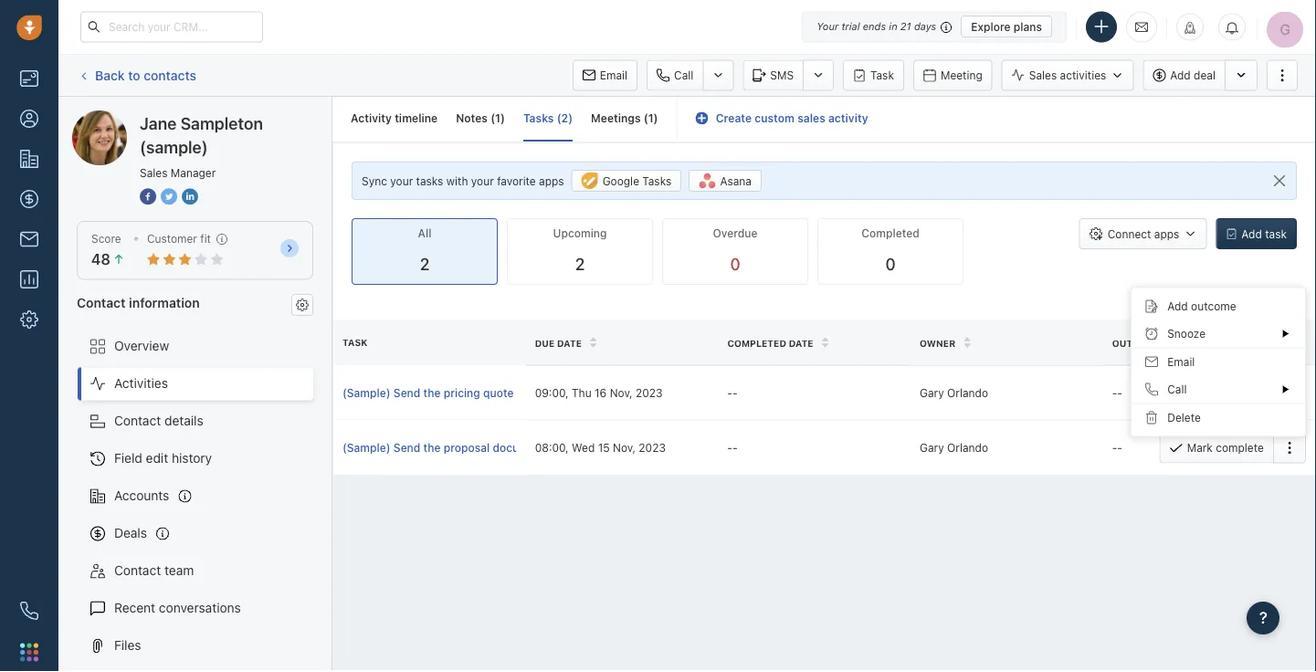 Task type: describe. For each thing, give the bounding box(es) containing it.
08:00, wed 15 nov, 2023
[[535, 442, 666, 454]]

2 your from the left
[[471, 175, 494, 187]]

phone element
[[11, 593, 48, 629]]

information
[[129, 295, 200, 310]]

recent
[[114, 601, 155, 616]]

add deal
[[1171, 69, 1216, 82]]

your
[[817, 21, 839, 32]]

custom
[[755, 112, 795, 125]]

connect apps
[[1108, 228, 1180, 240]]

( for tasks
[[557, 112, 561, 125]]

create custom sales activity link
[[696, 112, 868, 125]]

field
[[114, 451, 142, 466]]

task button
[[843, 60, 904, 91]]

mark for 09:00, thu 16 nov, 2023
[[1187, 387, 1213, 399]]

owner
[[920, 338, 956, 348]]

your trial ends in 21 days
[[817, 21, 937, 32]]

thu
[[572, 387, 592, 399]]

0 horizontal spatial apps
[[539, 175, 564, 187]]

files
[[114, 638, 141, 653]]

add for add outcome
[[1168, 300, 1188, 313]]

manager
[[171, 166, 216, 179]]

2023 for 09:00, thu 16 nov, 2023
[[636, 387, 663, 399]]

completed date
[[728, 338, 814, 348]]

sales manager
[[140, 166, 216, 179]]

(sample) for (sample) send the pricing quote
[[343, 387, 391, 399]]

trial
[[842, 21, 860, 32]]

proposal
[[444, 442, 490, 454]]

tasks ( 2 )
[[523, 112, 573, 125]]

48 button
[[91, 251, 125, 268]]

sales for sales activities
[[1029, 69, 1057, 82]]

field edit history
[[114, 451, 212, 466]]

1 for meetings ( 1 )
[[648, 112, 654, 125]]

deals
[[114, 526, 147, 541]]

explore plans link
[[961, 16, 1052, 37]]

add task button
[[1216, 218, 1297, 250]]

sync your tasks with your favorite apps
[[362, 175, 564, 187]]

contact for contact details
[[114, 413, 161, 429]]

recent conversations
[[114, 601, 241, 616]]

2 for all
[[420, 255, 430, 274]]

gary orlando for 08:00, wed 15 nov, 2023
[[920, 442, 989, 454]]

add for add deal
[[1171, 69, 1191, 82]]

explore
[[971, 20, 1011, 33]]

mark for 08:00, wed 15 nov, 2023
[[1187, 442, 1213, 454]]

send for pricing
[[394, 387, 421, 399]]

explore plans
[[971, 20, 1042, 33]]

sampleton down contacts
[[140, 110, 203, 125]]

1 your from the left
[[390, 175, 413, 187]]

back
[[95, 67, 125, 82]]

sampleton up manager
[[181, 113, 263, 133]]

08:00,
[[535, 442, 569, 454]]

days
[[914, 21, 937, 32]]

create custom sales activity
[[716, 112, 868, 125]]

notes ( 1 )
[[456, 112, 505, 125]]

meetings
[[591, 112, 641, 125]]

add deal button
[[1143, 60, 1225, 91]]

contacts
[[144, 67, 196, 82]]

snooze button
[[1132, 320, 1305, 348]]

outcome
[[1112, 338, 1161, 348]]

asana button
[[689, 170, 762, 192]]

tasks
[[416, 175, 443, 187]]

1 horizontal spatial apps
[[1155, 228, 1180, 240]]

meetings ( 1 )
[[591, 112, 658, 125]]

google tasks
[[603, 175, 672, 187]]

team
[[164, 563, 194, 578]]

add task
[[1242, 228, 1287, 240]]

09:00,
[[535, 387, 569, 399]]

document
[[493, 442, 546, 454]]

call inside call link
[[674, 69, 694, 82]]

09:00, thu 16 nov, 2023
[[535, 387, 663, 399]]

score
[[91, 233, 121, 245]]

google
[[603, 175, 639, 187]]

create
[[716, 112, 752, 125]]

mark complete button for 08:00, wed 15 nov, 2023
[[1160, 432, 1274, 464]]

15
[[598, 442, 610, 454]]

orlando for 09:00, thu 16 nov, 2023
[[947, 387, 989, 399]]

jane sampleton (sample) down contacts
[[109, 110, 259, 125]]

delete
[[1168, 411, 1201, 424]]

contact information
[[77, 295, 200, 310]]

0 vertical spatial (sample)
[[207, 110, 259, 125]]

twitter circled image
[[161, 186, 177, 206]]

back to contacts link
[[77, 61, 197, 90]]

customer fit
[[147, 233, 211, 245]]

0 vertical spatial call button
[[647, 60, 703, 91]]

quote
[[483, 387, 514, 399]]

notes
[[456, 112, 488, 125]]

google tasks button
[[572, 170, 682, 192]]

contact for contact team
[[114, 563, 161, 578]]

edit
[[146, 451, 168, 466]]

meeting
[[941, 69, 983, 82]]

0 horizontal spatial task
[[343, 337, 368, 348]]

contact for contact information
[[77, 295, 126, 310]]

tasks inside google tasks button
[[643, 175, 672, 187]]

(sample) send the pricing quote link
[[343, 385, 517, 401]]

(sample) send the pricing quote
[[343, 387, 514, 399]]

date for completed date
[[789, 338, 814, 348]]

1 for notes ( 1 )
[[495, 112, 501, 125]]

overdue
[[713, 227, 758, 240]]

history
[[172, 451, 212, 466]]

sales for sales manager
[[140, 166, 168, 179]]

email button
[[573, 60, 638, 91]]

snooze
[[1168, 327, 1206, 340]]



Task type: vqa. For each thing, say whether or not it's contained in the screenshot.
topmost Add
yes



Task type: locate. For each thing, give the bounding box(es) containing it.
1 vertical spatial call
[[1168, 383, 1187, 396]]

your right sync
[[390, 175, 413, 187]]

call up delete at the right of page
[[1168, 383, 1187, 396]]

to
[[128, 67, 140, 82]]

0 vertical spatial tasks
[[523, 112, 554, 125]]

1 horizontal spatial 2
[[561, 112, 568, 125]]

1 vertical spatial orlando
[[947, 442, 989, 454]]

2 orlando from the top
[[947, 442, 989, 454]]

1 horizontal spatial call button
[[1132, 376, 1305, 403]]

1 right notes
[[495, 112, 501, 125]]

email image
[[1136, 19, 1148, 35]]

2 horizontal spatial (
[[644, 112, 648, 125]]

1 ( from the left
[[491, 112, 495, 125]]

mark complete
[[1187, 387, 1264, 399], [1187, 442, 1264, 454]]

1 the from the top
[[424, 387, 441, 399]]

jane sampleton (sample) up manager
[[140, 113, 263, 157]]

plans
[[1014, 20, 1042, 33]]

1 horizontal spatial sales
[[1029, 69, 1057, 82]]

sampleton
[[140, 110, 203, 125], [181, 113, 263, 133]]

1 horizontal spatial call
[[1168, 383, 1187, 396]]

) right notes
[[501, 112, 505, 125]]

email inside button
[[600, 69, 628, 82]]

16
[[595, 387, 607, 399]]

favorite
[[497, 175, 536, 187]]

0 horizontal spatial sales
[[140, 166, 168, 179]]

connect
[[1108, 228, 1152, 240]]

1 horizontal spatial 1
[[648, 112, 654, 125]]

1 mark from the top
[[1187, 387, 1213, 399]]

0 vertical spatial mark complete button
[[1160, 377, 1274, 408]]

nov, for 16
[[610, 387, 633, 399]]

)
[[501, 112, 505, 125], [568, 112, 573, 125], [654, 112, 658, 125]]

gary for 08:00, wed 15 nov, 2023
[[920, 442, 944, 454]]

in
[[889, 21, 898, 32]]

mng settings image
[[296, 299, 309, 311]]

task inside button
[[871, 69, 894, 82]]

2 vertical spatial add
[[1168, 300, 1188, 313]]

1 vertical spatial complete
[[1216, 442, 1264, 454]]

( for meetings
[[644, 112, 648, 125]]

0 horizontal spatial call
[[674, 69, 694, 82]]

mark complete button down delete at the right of page
[[1160, 432, 1274, 464]]

upcoming
[[553, 227, 607, 240]]

0 vertical spatial nov,
[[610, 387, 633, 399]]

2 mark from the top
[[1187, 442, 1213, 454]]

send down (sample) send the pricing quote
[[394, 442, 421, 454]]

2
[[561, 112, 568, 125], [420, 255, 430, 274], [575, 255, 585, 274]]

0 horizontal spatial date
[[557, 338, 582, 348]]

mark complete for 09:00, thu 16 nov, 2023
[[1187, 387, 1264, 399]]

0 horizontal spatial tasks
[[523, 112, 554, 125]]

0 horizontal spatial 0
[[730, 255, 741, 274]]

sales left the activities
[[1029, 69, 1057, 82]]

1 horizontal spatial completed
[[862, 227, 920, 240]]

1 horizontal spatial (
[[557, 112, 561, 125]]

call button
[[647, 60, 703, 91], [1132, 376, 1305, 403]]

1 horizontal spatial 0
[[886, 255, 896, 274]]

( for notes
[[491, 112, 495, 125]]

accounts
[[114, 488, 169, 503]]

0 vertical spatial apps
[[539, 175, 564, 187]]

1 (sample) from the top
[[343, 387, 391, 399]]

the
[[424, 387, 441, 399], [424, 442, 441, 454]]

completed for completed date
[[728, 338, 787, 348]]

0 vertical spatial complete
[[1216, 387, 1264, 399]]

1 vertical spatial gary
[[920, 442, 944, 454]]

0 vertical spatial mark complete
[[1187, 387, 1264, 399]]

2 down upcoming
[[575, 255, 585, 274]]

1 vertical spatial nov,
[[613, 442, 636, 454]]

1 ) from the left
[[501, 112, 505, 125]]

sync
[[362, 175, 387, 187]]

1 vertical spatial gary orlando
[[920, 442, 989, 454]]

0 vertical spatial gary orlando
[[920, 387, 989, 399]]

freshworks switcher image
[[20, 643, 38, 662]]

0 vertical spatial contact
[[77, 295, 126, 310]]

(sample) send the proposal document
[[343, 442, 546, 454]]

2 mark complete button from the top
[[1160, 432, 1274, 464]]

linkedin circled image
[[182, 186, 198, 206]]

contact down activities
[[114, 413, 161, 429]]

1 right meetings at top
[[648, 112, 654, 125]]

1 vertical spatial mark
[[1187, 442, 1213, 454]]

0 vertical spatial add
[[1171, 69, 1191, 82]]

1 vertical spatial (sample)
[[140, 137, 208, 157]]

0 vertical spatial send
[[394, 387, 421, 399]]

2023 right the 15
[[639, 442, 666, 454]]

1 vertical spatial add
[[1242, 228, 1262, 240]]

1 vertical spatial contact
[[114, 413, 161, 429]]

1 horizontal spatial task
[[871, 69, 894, 82]]

(sample) up manager
[[207, 110, 259, 125]]

(sample) up 'sales manager'
[[140, 137, 208, 157]]

your right with
[[471, 175, 494, 187]]

2 the from the top
[[424, 442, 441, 454]]

nov, right the 15
[[613, 442, 636, 454]]

0 horizontal spatial your
[[390, 175, 413, 187]]

( left meetings at top
[[557, 112, 561, 125]]

2 gary from the top
[[920, 442, 944, 454]]

mark up delete at the right of page
[[1187, 387, 1213, 399]]

0 vertical spatial 2023
[[636, 387, 663, 399]]

Search your CRM... text field
[[80, 11, 263, 42]]

0 horizontal spatial 2
[[420, 255, 430, 274]]

1 vertical spatial the
[[424, 442, 441, 454]]

2 send from the top
[[394, 442, 421, 454]]

2023
[[636, 387, 663, 399], [639, 442, 666, 454]]

2 (sample) from the top
[[343, 442, 391, 454]]

add up snooze
[[1168, 300, 1188, 313]]

apps right connect
[[1155, 228, 1180, 240]]

facebook circled image
[[140, 186, 156, 206]]

gary orlando
[[920, 387, 989, 399], [920, 442, 989, 454]]

1 date from the left
[[557, 338, 582, 348]]

1 complete from the top
[[1216, 387, 1264, 399]]

1 vertical spatial sales
[[140, 166, 168, 179]]

sales activities button
[[1002, 60, 1143, 91], [1002, 60, 1134, 91]]

send inside (sample) send the pricing quote link
[[394, 387, 421, 399]]

gary
[[920, 387, 944, 399], [920, 442, 944, 454]]

complete for 09:00, thu 16 nov, 2023
[[1216, 387, 1264, 399]]

1 vertical spatial mark complete button
[[1160, 432, 1274, 464]]

0 vertical spatial sales
[[1029, 69, 1057, 82]]

(sample) send the proposal document link
[[343, 440, 546, 456]]

the for proposal
[[424, 442, 441, 454]]

) left meetings at top
[[568, 112, 573, 125]]

1 vertical spatial email
[[1168, 356, 1195, 368]]

contact details
[[114, 413, 203, 429]]

48
[[91, 251, 110, 268]]

2 ) from the left
[[568, 112, 573, 125]]

due date
[[535, 338, 582, 348]]

add outcome
[[1168, 300, 1237, 313]]

1 horizontal spatial jane
[[140, 113, 177, 133]]

0 horizontal spatial jane
[[109, 110, 137, 125]]

back to contacts
[[95, 67, 196, 82]]

orlando
[[947, 387, 989, 399], [947, 442, 989, 454]]

2 date from the left
[[789, 338, 814, 348]]

( right meetings at top
[[644, 112, 648, 125]]

1 send from the top
[[394, 387, 421, 399]]

1 horizontal spatial )
[[568, 112, 573, 125]]

0 vertical spatial the
[[424, 387, 441, 399]]

1 vertical spatial 2023
[[639, 442, 666, 454]]

0 vertical spatial (sample)
[[343, 387, 391, 399]]

3 ( from the left
[[644, 112, 648, 125]]

2 complete from the top
[[1216, 442, 1264, 454]]

with
[[447, 175, 468, 187]]

21
[[901, 21, 912, 32]]

wed
[[572, 442, 595, 454]]

2 for upcoming
[[575, 255, 585, 274]]

contact
[[77, 295, 126, 310], [114, 413, 161, 429], [114, 563, 161, 578]]

outcome
[[1191, 300, 1237, 313]]

add for add task
[[1242, 228, 1262, 240]]

2 left meetings at top
[[561, 112, 568, 125]]

send left pricing
[[394, 387, 421, 399]]

sms button
[[743, 60, 803, 91]]

mark complete up delete at the right of page
[[1187, 387, 1264, 399]]

2 horizontal spatial )
[[654, 112, 658, 125]]

sales activities
[[1029, 69, 1107, 82]]

date for due date
[[557, 338, 582, 348]]

task up (sample) send the pricing quote
[[343, 337, 368, 348]]

2 1 from the left
[[648, 112, 654, 125]]

1 orlando from the top
[[947, 387, 989, 399]]

deal
[[1194, 69, 1216, 82]]

) right meetings at top
[[654, 112, 658, 125]]

jane down to
[[109, 110, 137, 125]]

jane sampleton (sample)
[[109, 110, 259, 125], [140, 113, 263, 157]]

tasks right google
[[643, 175, 672, 187]]

1 0 from the left
[[730, 255, 741, 274]]

1 horizontal spatial email
[[1168, 356, 1195, 368]]

apps right favorite
[[539, 175, 564, 187]]

(sample)
[[343, 387, 391, 399], [343, 442, 391, 454]]

3 ) from the left
[[654, 112, 658, 125]]

email
[[600, 69, 628, 82], [1168, 356, 1195, 368]]

(
[[491, 112, 495, 125], [557, 112, 561, 125], [644, 112, 648, 125]]

0 horizontal spatial (
[[491, 112, 495, 125]]

1 gary from the top
[[920, 387, 944, 399]]

all
[[418, 227, 432, 240]]

1 horizontal spatial your
[[471, 175, 494, 187]]

1 vertical spatial apps
[[1155, 228, 1180, 240]]

2 horizontal spatial 2
[[575, 255, 585, 274]]

1 1 from the left
[[495, 112, 501, 125]]

email down snooze
[[1168, 356, 1195, 368]]

complete
[[1216, 387, 1264, 399], [1216, 442, 1264, 454]]

) for tasks ( 2 )
[[568, 112, 573, 125]]

complete for 08:00, wed 15 nov, 2023
[[1216, 442, 1264, 454]]

customer
[[147, 233, 197, 245]]

call button up delete at the right of page
[[1132, 376, 1305, 403]]

0 vertical spatial gary
[[920, 387, 944, 399]]

0 horizontal spatial 1
[[495, 112, 501, 125]]

0 vertical spatial mark
[[1187, 387, 1213, 399]]

add left the task
[[1242, 228, 1262, 240]]

completed for completed
[[862, 227, 920, 240]]

0 vertical spatial call
[[674, 69, 694, 82]]

activities
[[1060, 69, 1107, 82]]

nov,
[[610, 387, 633, 399], [613, 442, 636, 454]]

completed
[[862, 227, 920, 240], [728, 338, 787, 348]]

tasks right "notes ( 1 )"
[[523, 112, 554, 125]]

call right email button
[[674, 69, 694, 82]]

) for notes ( 1 )
[[501, 112, 505, 125]]

mark down delete at the right of page
[[1187, 442, 1213, 454]]

due
[[535, 338, 555, 348]]

conversations
[[159, 601, 241, 616]]

ends
[[863, 21, 886, 32]]

0 vertical spatial task
[[871, 69, 894, 82]]

0 horizontal spatial )
[[501, 112, 505, 125]]

jane down contacts
[[140, 113, 177, 133]]

contact down 48
[[77, 295, 126, 310]]

1 horizontal spatial tasks
[[643, 175, 672, 187]]

1 vertical spatial (sample)
[[343, 442, 391, 454]]

2 0 from the left
[[886, 255, 896, 274]]

connect apps button
[[1080, 218, 1207, 250], [1080, 218, 1207, 250]]

2 down 'all'
[[420, 255, 430, 274]]

1 gary orlando from the top
[[920, 387, 989, 399]]

task down your trial ends in 21 days
[[871, 69, 894, 82]]

1 vertical spatial completed
[[728, 338, 787, 348]]

fit
[[200, 233, 211, 245]]

activity timeline
[[351, 112, 438, 125]]

the for pricing
[[424, 387, 441, 399]]

send inside (sample) send the proposal document link
[[394, 442, 421, 454]]

mark complete down delete at the right of page
[[1187, 442, 1264, 454]]

-
[[728, 387, 733, 399], [733, 387, 738, 399], [1112, 387, 1118, 399], [1118, 387, 1123, 399], [728, 442, 733, 454], [733, 442, 738, 454], [1112, 442, 1118, 454], [1118, 442, 1123, 454]]

contact team
[[114, 563, 194, 578]]

overview
[[114, 339, 169, 354]]

mark complete button up delete at the right of page
[[1160, 377, 1274, 408]]

) for meetings ( 1 )
[[654, 112, 658, 125]]

activities
[[114, 376, 168, 391]]

tasks
[[523, 112, 554, 125], [643, 175, 672, 187]]

2023 right 16 at bottom
[[636, 387, 663, 399]]

phone image
[[20, 602, 38, 620]]

call link
[[647, 60, 703, 91]]

0 vertical spatial email
[[600, 69, 628, 82]]

sales up facebook circled icon in the left top of the page
[[140, 166, 168, 179]]

1 mark complete button from the top
[[1160, 377, 1274, 408]]

2 ( from the left
[[557, 112, 561, 125]]

nov, right 16 at bottom
[[610, 387, 633, 399]]

activity
[[351, 112, 392, 125]]

0 vertical spatial completed
[[862, 227, 920, 240]]

2 vertical spatial contact
[[114, 563, 161, 578]]

mark complete button for 09:00, thu 16 nov, 2023
[[1160, 377, 1274, 408]]

(sample) for (sample) send the proposal document
[[343, 442, 391, 454]]

0 horizontal spatial completed
[[728, 338, 787, 348]]

2 gary orlando from the top
[[920, 442, 989, 454]]

0 horizontal spatial email
[[600, 69, 628, 82]]

nov, for 15
[[613, 442, 636, 454]]

0 vertical spatial orlando
[[947, 387, 989, 399]]

1 horizontal spatial date
[[789, 338, 814, 348]]

send for proposal
[[394, 442, 421, 454]]

sales
[[798, 112, 826, 125]]

gary orlando for 09:00, thu 16 nov, 2023
[[920, 387, 989, 399]]

1 vertical spatial send
[[394, 442, 421, 454]]

email up meetings at top
[[600, 69, 628, 82]]

0 horizontal spatial call button
[[647, 60, 703, 91]]

1 vertical spatial task
[[343, 337, 368, 348]]

apps
[[539, 175, 564, 187], [1155, 228, 1180, 240]]

1 vertical spatial tasks
[[643, 175, 672, 187]]

2 mark complete from the top
[[1187, 442, 1264, 454]]

pricing
[[444, 387, 480, 399]]

sms
[[770, 69, 794, 82]]

0 for completed
[[886, 255, 896, 274]]

contact up recent
[[114, 563, 161, 578]]

details
[[164, 413, 203, 429]]

add left deal
[[1171, 69, 1191, 82]]

2023 for 08:00, wed 15 nov, 2023
[[639, 442, 666, 454]]

0 for overdue
[[730, 255, 741, 274]]

the left proposal
[[424, 442, 441, 454]]

send
[[394, 387, 421, 399], [394, 442, 421, 454]]

call button up meetings ( 1 )
[[647, 60, 703, 91]]

1 mark complete from the top
[[1187, 387, 1264, 399]]

1 vertical spatial mark complete
[[1187, 442, 1264, 454]]

1 vertical spatial call button
[[1132, 376, 1305, 403]]

( right notes
[[491, 112, 495, 125]]

gary for 09:00, thu 16 nov, 2023
[[920, 387, 944, 399]]

sales
[[1029, 69, 1057, 82], [140, 166, 168, 179]]

the left pricing
[[424, 387, 441, 399]]

orlando for 08:00, wed 15 nov, 2023
[[947, 442, 989, 454]]

mark complete for 08:00, wed 15 nov, 2023
[[1187, 442, 1264, 454]]



